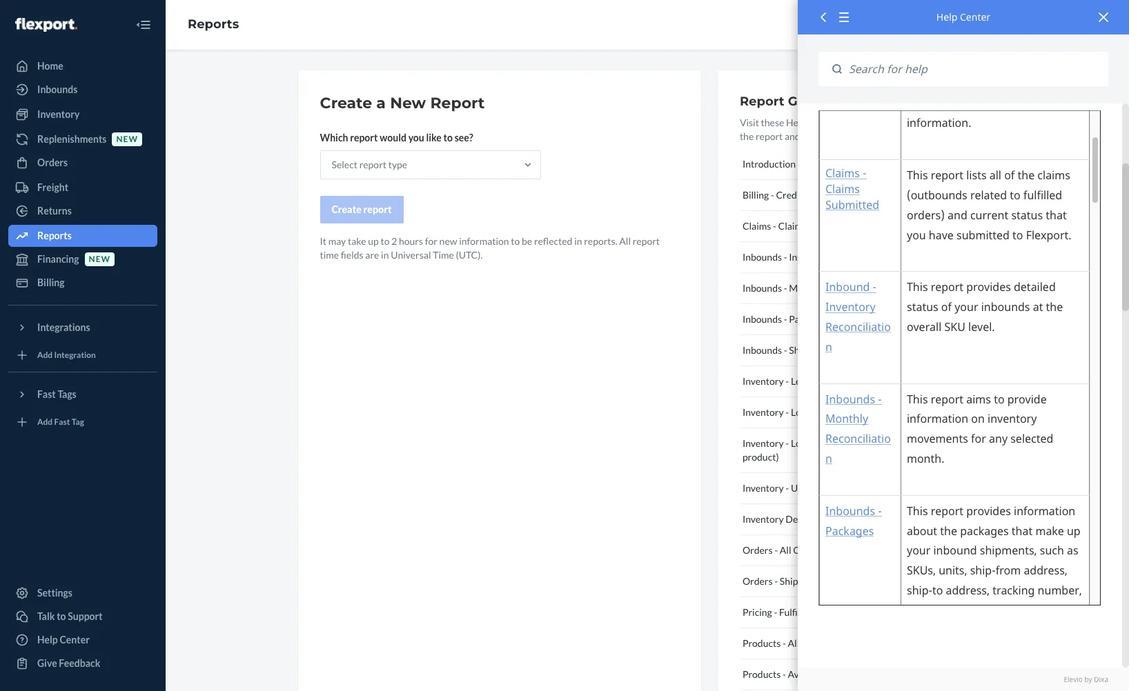 Task type: vqa. For each thing, say whether or not it's contained in the screenshot.
'Open account menu' Icon
no



Task type: locate. For each thing, give the bounding box(es) containing it.
and down inventory - levels today button
[[843, 407, 859, 418]]

with inside 'button'
[[854, 669, 875, 681]]

2 horizontal spatial help
[[937, 10, 958, 23]]

2 horizontal spatial in
[[816, 483, 824, 494]]

- left monthly
[[784, 282, 787, 294]]

- inside pricing - fulfillment fees for skus button
[[774, 607, 778, 619]]

freight link
[[8, 177, 157, 199]]

the
[[740, 130, 754, 142]]

1 vertical spatial billing
[[37, 277, 65, 289]]

report up up
[[364, 204, 392, 215]]

1 lot from the top
[[791, 407, 805, 418]]

2 products from the top
[[743, 669, 781, 681]]

0 vertical spatial fefo
[[861, 407, 885, 418]]

products)
[[901, 407, 942, 418]]

reports.
[[584, 235, 618, 247]]

inbounds - packages
[[743, 313, 829, 325]]

0 horizontal spatial center
[[60, 634, 90, 646]]

alias down pricing - fulfillment fees for skus button
[[849, 638, 870, 650]]

pricing - fulfillment fees for skus button
[[740, 598, 965, 629]]

orders up pricing
[[743, 576, 773, 587]]

help up give on the bottom of page
[[37, 634, 58, 646]]

0 vertical spatial all
[[619, 235, 631, 247]]

1 vertical spatial products
[[743, 669, 781, 681]]

0 horizontal spatial skus
[[801, 638, 824, 650]]

- inside products - all skus with alias counts button
[[783, 638, 786, 650]]

and down inventory - lot tracking and fefo (all products) "button"
[[843, 438, 859, 449]]

- right details
[[818, 514, 821, 525]]

skus inside button
[[862, 607, 885, 619]]

report right reports.
[[633, 235, 660, 247]]

report inside button
[[809, 189, 839, 201]]

1 vertical spatial tracking
[[807, 438, 841, 449]]

inventory link
[[8, 104, 157, 126]]

- inside inbounds - packages button
[[784, 313, 787, 325]]

report for select report type
[[359, 159, 387, 171]]

reconciliation for inbounds - monthly reconciliation
[[827, 282, 887, 294]]

hours
[[399, 235, 423, 247]]

- inside inbounds - monthly reconciliation button
[[784, 282, 787, 294]]

products left available
[[743, 669, 781, 681]]

1 horizontal spatial for
[[848, 607, 861, 619]]

products inside button
[[743, 638, 781, 650]]

tracking
[[807, 407, 841, 418], [807, 438, 841, 449]]

settings
[[37, 587, 72, 599]]

billing for billing
[[37, 277, 65, 289]]

- up orders - shipments
[[775, 545, 778, 556]]

report left type
[[359, 159, 387, 171]]

reconciliation inside button
[[827, 282, 887, 294]]

a right get
[[899, 117, 904, 128]]

- down fulfillment
[[783, 638, 786, 650]]

Search search field
[[842, 52, 1109, 87]]

lot for inventory - lot tracking and fefo (single product)
[[791, 438, 805, 449]]

help down report glossary
[[786, 117, 807, 128]]

1 horizontal spatial help center
[[937, 10, 991, 23]]

reserve
[[823, 514, 857, 525]]

introduction to reporting button
[[740, 149, 965, 180]]

1 vertical spatial fefo
[[861, 438, 885, 449]]

- inside the inventory - lot tracking and fefo (single product)
[[786, 438, 789, 449]]

inventory up orders - all orders
[[743, 514, 784, 525]]

- inside the billing - credits report button
[[771, 189, 774, 201]]

- for inbounds - monthly reconciliation
[[784, 282, 787, 294]]

1 tracking from the top
[[807, 407, 841, 418]]

all for products
[[788, 638, 800, 650]]

help center
[[937, 10, 991, 23], [37, 634, 90, 646]]

products - available skus with alias counts
[[743, 669, 930, 681]]

reports
[[188, 17, 239, 32], [37, 230, 72, 242]]

1 vertical spatial reconciliation
[[827, 282, 887, 294]]

claims - claims submitted
[[743, 220, 853, 232]]

dixa
[[1094, 675, 1109, 685]]

report up "see?"
[[430, 94, 485, 113]]

orders up orders - shipments
[[743, 545, 773, 556]]

0 horizontal spatial claims
[[743, 220, 771, 232]]

- inside inventory - lot tracking and fefo (all products) "button"
[[786, 407, 789, 418]]

- for inventory - units in long term storage
[[786, 483, 789, 494]]

inventory - units in long term storage
[[743, 483, 904, 494]]

- right pricing
[[774, 607, 778, 619]]

claims down the credits
[[778, 220, 807, 232]]

close navigation image
[[135, 17, 152, 33]]

inbounds left packages
[[743, 313, 782, 325]]

2 vertical spatial in
[[816, 483, 824, 494]]

1 horizontal spatial in
[[574, 235, 582, 247]]

- left shipping
[[784, 344, 787, 356]]

0 horizontal spatial with
[[826, 638, 848, 650]]

and for inventory - lot tracking and fefo (single product)
[[843, 438, 859, 449]]

products inside 'button'
[[743, 669, 781, 681]]

skus down pricing - fulfillment fees for skus
[[801, 638, 824, 650]]

1 vertical spatial new
[[439, 235, 457, 247]]

report
[[430, 94, 485, 113], [740, 94, 785, 109], [809, 189, 839, 201]]

1 horizontal spatial billing
[[743, 189, 769, 201]]

skus down orders - shipments button
[[862, 607, 885, 619]]

- inside 'products - available skus with alias counts' 'button'
[[783, 669, 786, 681]]

1 horizontal spatial new
[[116, 134, 138, 145]]

- for orders - all orders
[[775, 545, 778, 556]]

- for orders - shipments
[[775, 576, 778, 587]]

add integration
[[37, 350, 96, 361]]

fefo inside inventory - lot tracking and fefo (all products) "button"
[[861, 407, 885, 418]]

inventory details - reserve storage button
[[740, 505, 965, 536]]

for right fees
[[848, 607, 861, 619]]

0 horizontal spatial billing
[[37, 277, 65, 289]]

in left reports.
[[574, 235, 582, 247]]

in right "are"
[[381, 249, 389, 261]]

report inside button
[[364, 204, 392, 215]]

reports link
[[188, 17, 239, 32], [8, 225, 157, 247]]

returns
[[37, 205, 72, 217]]

0 horizontal spatial new
[[89, 254, 111, 265]]

storage right the reserve
[[859, 514, 892, 525]]

0 horizontal spatial reports
[[37, 230, 72, 242]]

inventory down product)
[[743, 483, 784, 494]]

long
[[825, 483, 846, 494]]

0 vertical spatial help center
[[937, 10, 991, 23]]

inventory up product)
[[743, 438, 784, 449]]

0 vertical spatial skus
[[862, 607, 885, 619]]

- down claims - claims submitted
[[784, 251, 787, 263]]

0 vertical spatial new
[[116, 134, 138, 145]]

new
[[390, 94, 426, 113]]

new
[[116, 134, 138, 145], [439, 235, 457, 247], [89, 254, 111, 265]]

add fast tag
[[37, 417, 84, 428]]

- inside inbounds - inventory reconciliation button
[[784, 251, 787, 263]]

and inside inventory - lot tracking and fefo (all products) "button"
[[843, 407, 859, 418]]

like
[[426, 132, 442, 144]]

alias down products - all skus with alias counts button
[[877, 669, 897, 681]]

all inside button
[[788, 638, 800, 650]]

fast left tag
[[54, 417, 70, 428]]

claims - claims submitted button
[[740, 211, 965, 242]]

create inside button
[[332, 204, 362, 215]]

lot inside the inventory - lot tracking and fefo (single product)
[[791, 438, 805, 449]]

inventory inside the inventory - lot tracking and fefo (single product)
[[743, 438, 784, 449]]

replenishments
[[37, 133, 107, 145]]

2 vertical spatial new
[[89, 254, 111, 265]]

inbounds down home
[[37, 84, 78, 95]]

all up orders - shipments
[[780, 545, 792, 556]]

a
[[376, 94, 386, 113], [899, 117, 904, 128]]

orders up freight
[[37, 157, 68, 168]]

0 horizontal spatial reports link
[[8, 225, 157, 247]]

- inside orders - shipments button
[[775, 576, 778, 587]]

for up time
[[425, 235, 438, 247]]

- down billing - credits report
[[773, 220, 777, 232]]

create up may
[[332, 204, 362, 215]]

skus inside 'button'
[[829, 669, 852, 681]]

- inside orders - all orders button
[[775, 545, 778, 556]]

a left new
[[376, 94, 386, 113]]

skus for available
[[829, 669, 852, 681]]

create up which
[[320, 94, 372, 113]]

help
[[937, 10, 958, 23], [786, 117, 807, 128], [37, 634, 58, 646]]

0 vertical spatial center
[[960, 10, 991, 23]]

fefo left (all
[[861, 407, 885, 418]]

elevio
[[1064, 675, 1083, 685]]

1 vertical spatial for
[[848, 607, 861, 619]]

2 vertical spatial center
[[60, 634, 90, 646]]

get
[[884, 117, 897, 128]]

new up time
[[439, 235, 457, 247]]

billing link
[[8, 272, 157, 294]]

1 vertical spatial with
[[854, 669, 875, 681]]

0 horizontal spatial a
[[376, 94, 386, 113]]

lot down inventory - levels today
[[791, 407, 805, 418]]

alias inside products - all skus with alias counts button
[[849, 638, 870, 650]]

add for add integration
[[37, 350, 53, 361]]

center
[[960, 10, 991, 23], [808, 117, 838, 128], [60, 634, 90, 646]]

- up inventory - units in long term storage on the right bottom of the page
[[786, 438, 789, 449]]

1 horizontal spatial alias
[[877, 669, 897, 681]]

and inside visit these help center articles to get a description of the report and column details.
[[785, 130, 801, 142]]

talk to support button
[[8, 606, 157, 628]]

inbounds inside button
[[743, 282, 782, 294]]

tracking down inventory - lot tracking and fefo (all products)
[[807, 438, 841, 449]]

financing
[[37, 253, 79, 265]]

report up these
[[740, 94, 785, 109]]

(utc).
[[456, 249, 483, 261]]

inbounds - monthly reconciliation button
[[740, 273, 965, 304]]

add left integration
[[37, 350, 53, 361]]

1 vertical spatial help center
[[37, 634, 90, 646]]

1 vertical spatial fast
[[54, 417, 70, 428]]

1 vertical spatial create
[[332, 204, 362, 215]]

report
[[756, 130, 783, 142], [350, 132, 378, 144], [359, 159, 387, 171], [364, 204, 392, 215], [633, 235, 660, 247]]

inventory up replenishments
[[37, 108, 80, 120]]

inbounds for inbounds - monthly reconciliation
[[743, 282, 782, 294]]

- inside inventory - units in long term storage button
[[786, 483, 789, 494]]

inventory inside "button"
[[743, 407, 784, 418]]

report down these
[[756, 130, 783, 142]]

0 vertical spatial reports
[[188, 17, 239, 32]]

which
[[320, 132, 348, 144]]

elevio by dixa link
[[819, 675, 1109, 685]]

all for orders
[[780, 545, 792, 556]]

0 vertical spatial counts
[[872, 638, 903, 650]]

tracking down today
[[807, 407, 841, 418]]

1 horizontal spatial a
[[899, 117, 904, 128]]

counts for products - all skus with alias counts
[[872, 638, 903, 650]]

give feedback
[[37, 658, 100, 670]]

orders up shipments
[[793, 545, 824, 556]]

by
[[1085, 675, 1093, 685]]

- left shipments
[[775, 576, 778, 587]]

orders for orders
[[37, 157, 68, 168]]

to left be
[[511, 235, 520, 247]]

lot inside inventory - lot tracking and fefo (all products) "button"
[[791, 407, 805, 418]]

center down talk to support
[[60, 634, 90, 646]]

0 horizontal spatial for
[[425, 235, 438, 247]]

0 vertical spatial billing
[[743, 189, 769, 201]]

fast tags
[[37, 389, 76, 400]]

1 horizontal spatial with
[[854, 669, 875, 681]]

- left packages
[[784, 313, 787, 325]]

details
[[786, 514, 816, 525]]

- inside inbounds - shipping plan reconciliation button
[[784, 344, 787, 356]]

inbounds up inbounds - packages
[[743, 282, 782, 294]]

reflected
[[534, 235, 573, 247]]

1 horizontal spatial skus
[[829, 669, 852, 681]]

of
[[956, 117, 964, 128]]

1 vertical spatial skus
[[801, 638, 824, 650]]

counts inside 'button'
[[899, 669, 930, 681]]

0 vertical spatial tracking
[[807, 407, 841, 418]]

1 vertical spatial lot
[[791, 438, 805, 449]]

in inside button
[[816, 483, 824, 494]]

create report button
[[320, 196, 404, 224]]

- inside claims - claims submitted "button"
[[773, 220, 777, 232]]

0 vertical spatial in
[[574, 235, 582, 247]]

inventory for inventory - lot tracking and fefo (all products)
[[743, 407, 784, 418]]

0 vertical spatial for
[[425, 235, 438, 247]]

new up billing link
[[89, 254, 111, 265]]

skus down products - all skus with alias counts button
[[829, 669, 852, 681]]

inventory down inventory - levels today
[[743, 407, 784, 418]]

reconciliation down claims - claims submitted "button"
[[832, 251, 893, 263]]

report for create report
[[364, 204, 392, 215]]

in
[[574, 235, 582, 247], [381, 249, 389, 261], [816, 483, 824, 494]]

are
[[365, 249, 379, 261]]

orders
[[37, 157, 68, 168], [743, 545, 773, 556], [793, 545, 824, 556], [743, 576, 773, 587]]

reconciliation for inbounds - inventory reconciliation
[[832, 251, 893, 263]]

would
[[380, 132, 407, 144]]

fast left tags
[[37, 389, 56, 400]]

1 vertical spatial add
[[37, 417, 53, 428]]

help center up "search" "search field"
[[937, 10, 991, 23]]

2 horizontal spatial report
[[809, 189, 839, 201]]

0 vertical spatial alias
[[849, 638, 870, 650]]

- left available
[[783, 669, 786, 681]]

with down products - all skus with alias counts button
[[854, 669, 875, 681]]

1 vertical spatial reports
[[37, 230, 72, 242]]

1 vertical spatial all
[[780, 545, 792, 556]]

0 horizontal spatial help center
[[37, 634, 90, 646]]

to left get
[[873, 117, 882, 128]]

inbounds down inbounds - packages
[[743, 344, 782, 356]]

it
[[320, 235, 327, 247]]

2 tracking from the top
[[807, 438, 841, 449]]

- for claims - claims submitted
[[773, 220, 777, 232]]

to right "talk"
[[57, 611, 66, 623]]

1 vertical spatial center
[[808, 117, 838, 128]]

2 horizontal spatial skus
[[862, 607, 885, 619]]

0 vertical spatial and
[[785, 130, 801, 142]]

counts inside button
[[872, 638, 903, 650]]

1 horizontal spatial help
[[786, 117, 807, 128]]

- inside inventory - levels today button
[[786, 376, 789, 387]]

- left the levels
[[786, 376, 789, 387]]

-
[[771, 189, 774, 201], [773, 220, 777, 232], [784, 251, 787, 263], [784, 282, 787, 294], [784, 313, 787, 325], [784, 344, 787, 356], [786, 376, 789, 387], [786, 407, 789, 418], [786, 438, 789, 449], [786, 483, 789, 494], [818, 514, 821, 525], [775, 545, 778, 556], [775, 576, 778, 587], [774, 607, 778, 619], [783, 638, 786, 650], [783, 669, 786, 681]]

center up "search" "search field"
[[960, 10, 991, 23]]

1 vertical spatial counts
[[899, 669, 930, 681]]

home link
[[8, 55, 157, 77]]

create a new report
[[320, 94, 485, 113]]

1 fefo from the top
[[861, 407, 885, 418]]

1 vertical spatial and
[[843, 407, 859, 418]]

with for available
[[854, 669, 875, 681]]

and left column at the right top of the page
[[785, 130, 801, 142]]

report down reporting
[[809, 189, 839, 201]]

reconciliation
[[832, 251, 893, 263], [827, 282, 887, 294], [848, 344, 908, 356]]

alias inside 'products - available skus with alias counts' 'button'
[[877, 669, 897, 681]]

0 horizontal spatial alias
[[849, 638, 870, 650]]

1 claims from the left
[[743, 220, 771, 232]]

0 horizontal spatial help
[[37, 634, 58, 646]]

1 horizontal spatial reports
[[188, 17, 239, 32]]

- for inbounds - shipping plan reconciliation
[[784, 344, 787, 356]]

0 vertical spatial fast
[[37, 389, 56, 400]]

all down fulfillment
[[788, 638, 800, 650]]

with down fees
[[826, 638, 848, 650]]

1 vertical spatial help
[[786, 117, 807, 128]]

products
[[743, 638, 781, 650], [743, 669, 781, 681]]

new up orders link
[[116, 134, 138, 145]]

1 add from the top
[[37, 350, 53, 361]]

inbounds
[[37, 84, 78, 95], [743, 251, 782, 263], [743, 282, 782, 294], [743, 313, 782, 325], [743, 344, 782, 356]]

2 horizontal spatial new
[[439, 235, 457, 247]]

- left "units"
[[786, 483, 789, 494]]

0 horizontal spatial report
[[430, 94, 485, 113]]

1 vertical spatial storage
[[859, 514, 892, 525]]

create for create report
[[332, 204, 362, 215]]

products down pricing
[[743, 638, 781, 650]]

fefo left (single
[[861, 438, 885, 449]]

center up column at the right top of the page
[[808, 117, 838, 128]]

0 horizontal spatial in
[[381, 249, 389, 261]]

add down fast tags
[[37, 417, 53, 428]]

1 products from the top
[[743, 638, 781, 650]]

tracking inside "button"
[[807, 407, 841, 418]]

inbounds - inventory reconciliation button
[[740, 242, 965, 273]]

1 horizontal spatial reports link
[[188, 17, 239, 32]]

to
[[873, 117, 882, 128], [444, 132, 453, 144], [798, 158, 807, 170], [381, 235, 390, 247], [511, 235, 520, 247], [57, 611, 66, 623]]

inbounds down claims - claims submitted
[[743, 251, 782, 263]]

report for which report would you like to see?
[[350, 132, 378, 144]]

billing inside button
[[743, 189, 769, 201]]

0 vertical spatial add
[[37, 350, 53, 361]]

home
[[37, 60, 63, 72]]

2 vertical spatial and
[[843, 438, 859, 449]]

- for inventory - levels today
[[786, 376, 789, 387]]

all right reports.
[[619, 235, 631, 247]]

all
[[619, 235, 631, 247], [780, 545, 792, 556], [788, 638, 800, 650]]

with inside button
[[826, 638, 848, 650]]

billing down introduction
[[743, 189, 769, 201]]

(all
[[887, 407, 900, 418]]

storage right term
[[871, 483, 904, 494]]

1 vertical spatial a
[[899, 117, 904, 128]]

1 horizontal spatial claims
[[778, 220, 807, 232]]

talk to support
[[37, 611, 103, 623]]

0 vertical spatial with
[[826, 638, 848, 650]]

pricing - fulfillment fees for skus
[[743, 607, 885, 619]]

- down inventory - levels today
[[786, 407, 789, 418]]

products for products - available skus with alias counts
[[743, 669, 781, 681]]

inventory left the levels
[[743, 376, 784, 387]]

report for billing - credits report
[[809, 189, 839, 201]]

claims down billing - credits report
[[743, 220, 771, 232]]

see?
[[455, 132, 473, 144]]

skus inside button
[[801, 638, 824, 650]]

inbounds inside 'link'
[[37, 84, 78, 95]]

2 vertical spatial skus
[[829, 669, 852, 681]]

billing down financing at the left top of the page
[[37, 277, 65, 289]]

help up "search" "search field"
[[937, 10, 958, 23]]

lot up "units"
[[791, 438, 805, 449]]

inventory - units in long term storage button
[[740, 474, 965, 505]]

2 vertical spatial all
[[788, 638, 800, 650]]

fefo
[[861, 407, 885, 418], [861, 438, 885, 449]]

all inside button
[[780, 545, 792, 556]]

description
[[906, 117, 954, 128]]

with for all
[[826, 638, 848, 650]]

select
[[332, 159, 358, 171]]

inventory
[[37, 108, 80, 120], [789, 251, 831, 263], [743, 376, 784, 387], [743, 407, 784, 418], [743, 438, 784, 449], [743, 483, 784, 494], [743, 514, 784, 525]]

reconciliation down inbounds - packages button
[[848, 344, 908, 356]]

0 vertical spatial products
[[743, 638, 781, 650]]

help center up give feedback
[[37, 634, 90, 646]]

2 vertical spatial help
[[37, 634, 58, 646]]

2 add from the top
[[37, 417, 53, 428]]

fefo inside the inventory - lot tracking and fefo (single product)
[[861, 438, 885, 449]]

inventory - lot tracking and fefo (single product) button
[[740, 429, 965, 474]]

2 lot from the top
[[791, 438, 805, 449]]

and inside the inventory - lot tracking and fefo (single product)
[[843, 438, 859, 449]]

billing
[[743, 189, 769, 201], [37, 277, 65, 289]]

0 vertical spatial reconciliation
[[832, 251, 893, 263]]

billing for billing - credits report
[[743, 189, 769, 201]]

1 horizontal spatial center
[[808, 117, 838, 128]]

2 fefo from the top
[[861, 438, 885, 449]]

0 vertical spatial a
[[376, 94, 386, 113]]

add integration link
[[8, 344, 157, 367]]

reconciliation down inbounds - inventory reconciliation button at top
[[827, 282, 887, 294]]

1 vertical spatial alias
[[877, 669, 897, 681]]

orders for orders - all orders
[[743, 545, 773, 556]]

flexport logo image
[[15, 18, 77, 32]]

0 vertical spatial create
[[320, 94, 372, 113]]

0 vertical spatial lot
[[791, 407, 805, 418]]

- left the credits
[[771, 189, 774, 201]]

- for products - all skus with alias counts
[[783, 638, 786, 650]]

tracking inside the inventory - lot tracking and fefo (single product)
[[807, 438, 841, 449]]

available
[[788, 669, 827, 681]]

in left long on the right bottom of page
[[816, 483, 824, 494]]

to inside visit these help center articles to get a description of the report and column details.
[[873, 117, 882, 128]]

report up 'select report type'
[[350, 132, 378, 144]]



Task type: describe. For each thing, give the bounding box(es) containing it.
freight
[[37, 182, 68, 193]]

fees
[[827, 607, 846, 619]]

inbounds for inbounds - shipping plan reconciliation
[[743, 344, 782, 356]]

inventory for inventory - lot tracking and fefo (single product)
[[743, 438, 784, 449]]

inbounds for inbounds - packages
[[743, 313, 782, 325]]

pricing
[[743, 607, 772, 619]]

inbounds - monthly reconciliation
[[743, 282, 887, 294]]

to left 2
[[381, 235, 390, 247]]

report for create a new report
[[430, 94, 485, 113]]

details.
[[835, 130, 866, 142]]

be
[[522, 235, 532, 247]]

report inside it may take up to 2 hours for new information to be reflected in reports. all report time fields are in universal time (utc).
[[633, 235, 660, 247]]

report inside visit these help center articles to get a description of the report and column details.
[[756, 130, 783, 142]]

help inside visit these help center articles to get a description of the report and column details.
[[786, 117, 807, 128]]

term
[[848, 483, 869, 494]]

visit
[[740, 117, 759, 128]]

tracking for (single
[[807, 438, 841, 449]]

product)
[[743, 451, 779, 463]]

new inside it may take up to 2 hours for new information to be reflected in reports. all report time fields are in universal time (utc).
[[439, 235, 457, 247]]

units
[[791, 483, 814, 494]]

new for replenishments
[[116, 134, 138, 145]]

up
[[368, 235, 379, 247]]

elevio by dixa
[[1064, 675, 1109, 685]]

today
[[819, 376, 844, 387]]

shipping
[[789, 344, 826, 356]]

new for financing
[[89, 254, 111, 265]]

1 horizontal spatial report
[[740, 94, 785, 109]]

tracking for (all
[[807, 407, 841, 418]]

fields
[[341, 249, 364, 261]]

2 vertical spatial reconciliation
[[848, 344, 908, 356]]

integrations
[[37, 322, 90, 333]]

fefo for (all
[[861, 407, 885, 418]]

billing - credits report button
[[740, 180, 965, 211]]

inventory for inventory
[[37, 108, 80, 120]]

create report
[[332, 204, 392, 215]]

glossary
[[788, 94, 843, 109]]

inbounds - packages button
[[740, 304, 965, 336]]

0 vertical spatial help
[[937, 10, 958, 23]]

alias for products - all skus with alias counts
[[849, 638, 870, 650]]

products - all skus with alias counts
[[743, 638, 903, 650]]

fast inside dropdown button
[[37, 389, 56, 400]]

alias for products - available skus with alias counts
[[877, 669, 897, 681]]

inventory up monthly
[[789, 251, 831, 263]]

tag
[[72, 417, 84, 428]]

for inside it may take up to 2 hours for new information to be reflected in reports. all report time fields are in universal time (utc).
[[425, 235, 438, 247]]

column
[[802, 130, 834, 142]]

time
[[320, 249, 339, 261]]

universal
[[391, 249, 431, 261]]

products for products - all skus with alias counts
[[743, 638, 781, 650]]

monthly
[[789, 282, 825, 294]]

give
[[37, 658, 57, 670]]

these
[[761, 117, 784, 128]]

0 vertical spatial storage
[[871, 483, 904, 494]]

counts for products - available skus with alias counts
[[899, 669, 930, 681]]

support
[[68, 611, 103, 623]]

- for pricing - fulfillment fees for skus
[[774, 607, 778, 619]]

inbounds for inbounds
[[37, 84, 78, 95]]

feedback
[[59, 658, 100, 670]]

- for inventory - lot tracking and fefo (single product)
[[786, 438, 789, 449]]

integration
[[54, 350, 96, 361]]

submitted
[[809, 220, 853, 232]]

integrations button
[[8, 317, 157, 339]]

skus for all
[[801, 638, 824, 650]]

orders for orders - shipments
[[743, 576, 773, 587]]

articles
[[840, 117, 871, 128]]

- for inventory - lot tracking and fefo (all products)
[[786, 407, 789, 418]]

1 vertical spatial in
[[381, 249, 389, 261]]

center inside visit these help center articles to get a description of the report and column details.
[[808, 117, 838, 128]]

add for add fast tag
[[37, 417, 53, 428]]

1 vertical spatial reports link
[[8, 225, 157, 247]]

inventory - lot tracking and fefo (single product)
[[743, 438, 914, 463]]

billing - credits report
[[743, 189, 839, 201]]

all inside it may take up to 2 hours for new information to be reflected in reports. all report time fields are in universal time (utc).
[[619, 235, 631, 247]]

lot for inventory - lot tracking and fefo (all products)
[[791, 407, 805, 418]]

orders - all orders
[[743, 545, 824, 556]]

fefo for (single
[[861, 438, 885, 449]]

to right like
[[444, 132, 453, 144]]

report glossary
[[740, 94, 843, 109]]

- for inbounds - inventory reconciliation
[[784, 251, 787, 263]]

shipments
[[780, 576, 824, 587]]

- for inbounds - packages
[[784, 313, 787, 325]]

inventory for inventory - levels today
[[743, 376, 784, 387]]

settings link
[[8, 583, 157, 605]]

inventory for inventory details - reserve storage
[[743, 514, 784, 525]]

2 claims from the left
[[778, 220, 807, 232]]

- for products - available skus with alias counts
[[783, 669, 786, 681]]

and for inventory - lot tracking and fefo (all products)
[[843, 407, 859, 418]]

create for create a new report
[[320, 94, 372, 113]]

inventory - levels today
[[743, 376, 844, 387]]

introduction to reporting
[[743, 158, 851, 170]]

inbounds - shipping plan reconciliation button
[[740, 336, 965, 367]]

products - all skus with alias counts button
[[740, 629, 965, 660]]

inbounds - inventory reconciliation
[[743, 251, 893, 263]]

orders - all orders button
[[740, 536, 965, 567]]

inbounds for inbounds - inventory reconciliation
[[743, 251, 782, 263]]

introduction
[[743, 158, 796, 170]]

2 horizontal spatial center
[[960, 10, 991, 23]]

a inside visit these help center articles to get a description of the report and column details.
[[899, 117, 904, 128]]

- inside inventory details - reserve storage button
[[818, 514, 821, 525]]

take
[[348, 235, 366, 247]]

which report would you like to see?
[[320, 132, 473, 144]]

time
[[433, 249, 454, 261]]

- for billing - credits report
[[771, 189, 774, 201]]

inbounds link
[[8, 79, 157, 101]]

to left reporting
[[798, 158, 807, 170]]

select report type
[[332, 159, 407, 171]]

for inside button
[[848, 607, 861, 619]]

add fast tag link
[[8, 411, 157, 434]]

orders link
[[8, 152, 157, 174]]

it may take up to 2 hours for new information to be reflected in reports. all report time fields are in universal time (utc).
[[320, 235, 660, 261]]

inventory for inventory - units in long term storage
[[743, 483, 784, 494]]

information
[[459, 235, 509, 247]]

2
[[392, 235, 397, 247]]

fast tags button
[[8, 384, 157, 406]]

packages
[[789, 313, 829, 325]]

inventory - levels today button
[[740, 367, 965, 398]]

0 vertical spatial reports link
[[188, 17, 239, 32]]

inventory - lot tracking and fefo (all products)
[[743, 407, 942, 418]]

levels
[[791, 376, 817, 387]]

type
[[388, 159, 407, 171]]

fulfillment
[[779, 607, 825, 619]]

inventory - lot tracking and fefo (all products) button
[[740, 398, 965, 429]]



